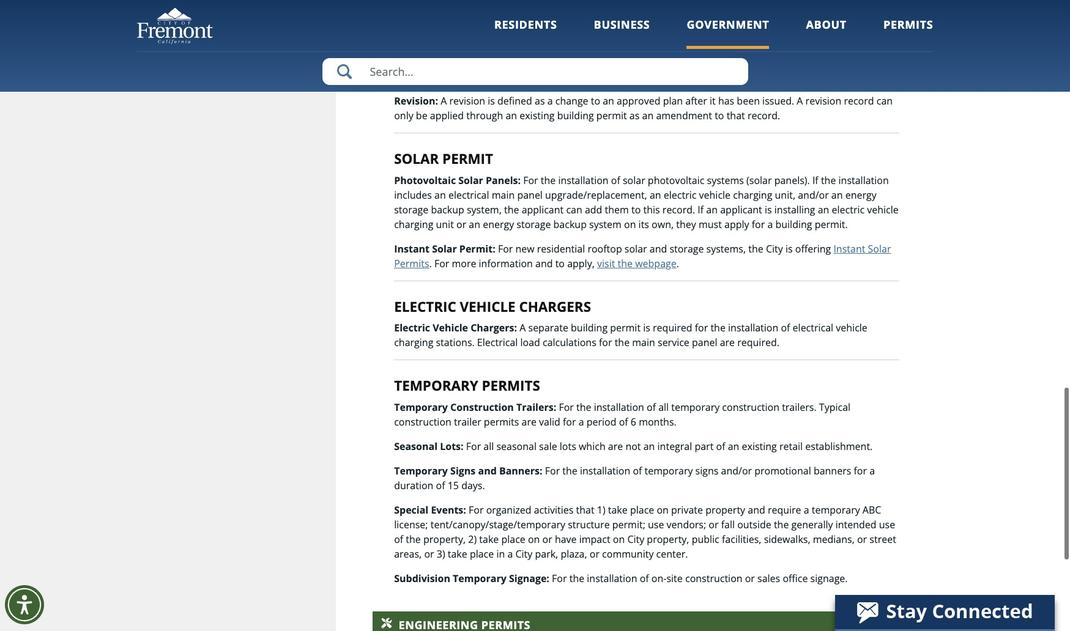 Task type: vqa. For each thing, say whether or not it's contained in the screenshot.
the top Boards,
no



Task type: describe. For each thing, give the bounding box(es) containing it.
required.
[[738, 336, 780, 350]]

building inside for the installation of solar photovoltaic systems (solar panels). if the installation includes an electrical main panel upgrade/replacement, an electric vehicle charging unit, and/or an energy storage backup system, the applicant can add them to this record. if an applicant is installing an electric vehicle charging unit or an energy storage backup system on its own, they must apply for a building permit.
[[776, 218, 813, 231]]

trailers.
[[782, 401, 817, 414]]

2 . from the left
[[677, 257, 679, 270]]

on up community
[[613, 533, 625, 547]]

approved
[[617, 94, 661, 108]]

systems,
[[707, 242, 746, 256]]

or left sales
[[745, 572, 755, 586]]

1 vertical spatial take
[[479, 533, 499, 547]]

and/or inside 'for the installation of temporary signs and/or promotional banners for a duration of 15 days.'
[[721, 464, 752, 478]]

1 horizontal spatial energy
[[846, 188, 877, 202]]

part
[[695, 440, 714, 453]]

for down park,
[[552, 572, 567, 586]]

for the installation of solar photovoltaic systems (solar panels). if the installation includes an electrical main panel upgrade/replacement, an electric vehicle charging unit, and/or an energy storage backup system, the applicant can add them to this record. if an applicant is installing an electric vehicle charging unit or an energy storage backup system on its own, they must apply for a building permit.
[[394, 174, 899, 231]]

for inside 'for the installation of temporary signs and/or promotional banners for a duration of 15 days.'
[[545, 464, 560, 478]]

ammrs
[[658, 55, 693, 69]]

through
[[467, 109, 503, 122]]

solar permit
[[394, 149, 493, 168]]

trailer
[[454, 416, 482, 429]]

site
[[667, 572, 683, 586]]

typical
[[820, 401, 851, 414]]

an up this
[[650, 188, 661, 202]]

the right system,
[[504, 203, 519, 216]]

6
[[631, 416, 637, 429]]

is left offering at the top
[[786, 242, 793, 256]]

building inside a separate building permit is required for the installation of electrical vehicle charging stations. electrical load calculations for the main service panel are required.
[[571, 321, 608, 335]]

1 horizontal spatial city
[[628, 533, 645, 547]]

the right panels).
[[821, 174, 836, 187]]

seasonal
[[497, 440, 537, 453]]

government
[[687, 17, 770, 32]]

1 vertical spatial electric
[[832, 203, 865, 216]]

tent/canopy/stage/temporary
[[431, 518, 566, 532]]

stay connected image
[[836, 596, 1054, 630]]

system,
[[467, 203, 502, 216]]

residential
[[537, 242, 585, 256]]

building inside ammrs can only be applied as an amendment to a building permit.
[[394, 70, 431, 83]]

the down instant solar permit: for new residential rooftop solar and storage systems, the city is offering
[[618, 257, 633, 270]]

must
[[699, 218, 722, 231]]

0 horizontal spatial place
[[470, 548, 494, 561]]

facilities,
[[722, 533, 762, 547]]

or inside for the installation of solar photovoltaic systems (solar panels). if the installation includes an electrical main panel upgrade/replacement, an electric vehicle charging unit, and/or an energy storage backup system, the applicant can add them to this record. if an applicant is installing an electric vehicle charging unit or an energy storage backup system on its own, they must apply for a building permit.
[[457, 218, 467, 231]]

on left private
[[657, 504, 669, 517]]

a revision is defined as a change to an approved plan after it has been issued. a revision record can only be applied through an existing building permit as an amendment to that record.
[[394, 94, 893, 122]]

not
[[626, 440, 641, 453]]

load
[[521, 336, 540, 350]]

1 horizontal spatial if
[[813, 174, 819, 187]]

1 use from the left
[[648, 518, 664, 532]]

15
[[448, 479, 459, 493]]

a inside "a revision is defined as a change to an approved plan after it has been issued. a revision record can only be applied through an existing building permit as an amendment to that record."
[[548, 94, 553, 108]]

to down it
[[715, 109, 724, 122]]

tools image
[[380, 618, 393, 630]]

signs
[[451, 464, 476, 478]]

a right in
[[508, 548, 513, 561]]

areas,
[[394, 548, 422, 561]]

only inside "a revision is defined as a change to an approved plan after it has been issued. a revision record can only be applied through an existing building permit as an amendment to that record."
[[394, 109, 414, 122]]

days.
[[462, 479, 485, 493]]

0 vertical spatial storage
[[394, 203, 429, 216]]

service
[[658, 336, 690, 350]]

residents
[[495, 17, 557, 32]]

for inside for the installation of all temporary construction trailers. typical construction trailer permits are valid for a period of 6 months.
[[563, 416, 576, 429]]

an inside ammrs can only be applied as an amendment to a building permit.
[[799, 55, 810, 69]]

the right systems,
[[749, 242, 764, 256]]

permit:
[[460, 242, 496, 256]]

or down the impact
[[590, 548, 600, 561]]

are inside a separate building permit is required for the installation of electrical vehicle charging stations. electrical load calculations for the main service panel are required.
[[720, 336, 735, 350]]

on up park,
[[528, 533, 540, 547]]

temporary inside for the installation of all temporary construction trailers. typical construction trailer permits are valid for a period of 6 months.
[[672, 401, 720, 414]]

material
[[528, 55, 570, 69]]

intended
[[836, 518, 877, 532]]

months.
[[639, 416, 677, 429]]

abc
[[863, 504, 882, 517]]

are inside for the installation of all temporary construction trailers. typical construction trailer permits are valid for a period of 6 months.
[[522, 416, 537, 429]]

vehicle inside a separate building permit is required for the installation of electrical vehicle charging stations. electrical load calculations for the main service panel are required.
[[836, 321, 868, 335]]

banners
[[814, 464, 852, 478]]

main inside a separate building permit is required for the installation of electrical vehicle charging stations. electrical load calculations for the main service panel are required.
[[632, 336, 655, 350]]

for inside for organized activities that 1) take place on private property and require a temporary abc license; tent/canopy/stage/temporary structure permit; use vendors; or fall outside the generally intended use of the property, 2) take place on or have impact on city property, public facilities, sidewalks, medians, or street areas, or 3) take place in a city park, plaza, or community center.
[[469, 504, 484, 517]]

change
[[556, 94, 589, 108]]

community
[[602, 548, 654, 561]]

0 vertical spatial take
[[608, 504, 628, 517]]

the inside 'for the installation of temporary signs and/or promotional banners for a duration of 15 days.'
[[563, 464, 578, 478]]

about link
[[806, 17, 847, 49]]

electric
[[394, 297, 456, 316]]

temporary inside for organized activities that 1) take place on private property and require a temporary abc license; tent/canopy/stage/temporary structure permit; use vendors; or fall outside the generally intended use of the property, 2) take place on or have impact on city property, public facilities, sidewalks, medians, or street areas, or 3) take place in a city park, plaza, or community center.
[[812, 504, 860, 517]]

2 horizontal spatial city
[[766, 242, 783, 256]]

0 horizontal spatial take
[[448, 548, 468, 561]]

permit;
[[613, 518, 646, 532]]

or left 3)
[[424, 548, 434, 561]]

method
[[452, 55, 490, 69]]

electric
[[394, 321, 430, 335]]

own,
[[652, 218, 674, 231]]

apply,
[[568, 257, 595, 270]]

park,
[[535, 548, 558, 561]]

or left "fall"
[[709, 518, 719, 532]]

2 vertical spatial as
[[630, 109, 640, 122]]

to right change at the top of page
[[591, 94, 601, 108]]

construction for subdivision temporary signage: for the installation of on-site construction or sales office signage.
[[686, 572, 743, 586]]

permit inside a separate building permit is required for the installation of electrical vehicle charging stations. electrical load calculations for the main service panel are required.
[[610, 321, 641, 335]]

permit inside "a revision is defined as a change to an approved plan after it has been issued. a revision record can only be applied through an existing building permit as an amendment to that record."
[[597, 109, 627, 122]]

and up webpage
[[650, 242, 667, 256]]

activities
[[534, 504, 574, 517]]

the right panels:
[[541, 174, 556, 187]]

panels:
[[486, 174, 521, 187]]

residents link
[[495, 17, 557, 49]]

1 . from the left
[[429, 257, 432, 270]]

can inside for the installation of solar photovoltaic systems (solar panels). if the installation includes an electrical main panel upgrade/replacement, an electric vehicle charging unit, and/or an energy storage backup system, the applicant can add them to this record. if an applicant is installing an electric vehicle charging unit or an energy storage backup system on its own, they must apply for a building permit.
[[566, 203, 583, 216]]

2)
[[468, 533, 477, 547]]

fall
[[721, 518, 735, 532]]

visit
[[597, 257, 615, 270]]

0 horizontal spatial and/or
[[493, 55, 526, 69]]

chargers:
[[471, 321, 517, 335]]

1 vertical spatial vehicle
[[868, 203, 899, 216]]

system
[[590, 218, 622, 231]]

of inside for the installation of solar photovoltaic systems (solar panels). if the installation includes an electrical main panel upgrade/replacement, an electric vehicle charging unit, and/or an energy storage backup system, the applicant can add them to this record. if an applicant is installing an electric vehicle charging unit or an energy storage backup system on its own, they must apply for a building permit.
[[611, 174, 621, 187]]

1 vertical spatial storage
[[517, 218, 551, 231]]

an down the approved at the top
[[642, 109, 654, 122]]

0 vertical spatial vehicle
[[699, 188, 731, 202]]

vehicle
[[433, 321, 468, 335]]

retail
[[780, 440, 803, 453]]

for left more
[[435, 257, 449, 270]]

0 vertical spatial backup
[[431, 203, 464, 216]]

business link
[[594, 17, 650, 49]]

1 vertical spatial solar
[[625, 242, 647, 256]]

the right required
[[711, 321, 726, 335]]

2 vertical spatial storage
[[670, 242, 704, 256]]

the down license;
[[406, 533, 421, 547]]

(ammr):
[[615, 55, 656, 69]]

private
[[672, 504, 703, 517]]

0 horizontal spatial as
[[535, 94, 545, 108]]

chargers
[[519, 297, 591, 316]]

the down require
[[774, 518, 789, 532]]

and up days.
[[478, 464, 497, 478]]

lots:
[[440, 440, 464, 453]]

temporary for for the installation of all temporary construction trailers. typical construction trailer permits are valid for a period of 6 months.
[[394, 401, 448, 414]]

electric vehicle chargers:
[[394, 321, 517, 335]]

installation inside a separate building permit is required for the installation of electrical vehicle charging stations. electrical load calculations for the main service panel are required.
[[728, 321, 779, 335]]

2 vertical spatial city
[[516, 548, 533, 561]]

3)
[[437, 548, 445, 561]]

0 vertical spatial permits
[[884, 17, 934, 32]]

electric vehicle chargers
[[394, 297, 591, 316]]

the down the plaza,
[[570, 572, 585, 586]]

installation inside for the installation of all temporary construction trailers. typical construction trailer permits are valid for a period of 6 months.
[[594, 401, 644, 414]]

instant solar permits
[[394, 242, 892, 270]]

stations.
[[436, 336, 475, 350]]

all inside for the installation of all temporary construction trailers. typical construction trailer permits are valid for a period of 6 months.
[[659, 401, 669, 414]]

1 vertical spatial place
[[502, 533, 526, 547]]

an right installing
[[818, 203, 830, 216]]

installation inside 'for the installation of temporary signs and/or promotional banners for a duration of 15 days.'
[[580, 464, 631, 478]]

0 vertical spatial charging
[[733, 188, 773, 202]]

signage.
[[811, 572, 848, 586]]

rooftop
[[588, 242, 622, 256]]

1 horizontal spatial backup
[[554, 218, 587, 231]]

electrical inside a separate building permit is required for the installation of electrical vehicle charging stations. electrical load calculations for the main service panel are required.
[[793, 321, 834, 335]]

for right calculations
[[599, 336, 612, 350]]

is inside "a revision is defined as a change to an approved plan after it has been issued. a revision record can only be applied through an existing building permit as an amendment to that record."
[[488, 94, 495, 108]]

temporary for for the installation of temporary signs and/or promotional banners for a duration of 15 days.
[[394, 464, 448, 478]]

temporary signs and banners:
[[394, 464, 545, 478]]

as inside ammrs can only be applied as an amendment to a building permit.
[[786, 55, 796, 69]]

offering
[[796, 242, 831, 256]]

in
[[497, 548, 505, 561]]

permits link
[[884, 17, 934, 49]]

separate
[[529, 321, 569, 335]]

a inside for the installation of solar photovoltaic systems (solar panels). if the installation includes an electrical main panel upgrade/replacement, an electric vehicle charging unit, and/or an energy storage backup system, the applicant can add them to this record. if an applicant is installing an electric vehicle charging unit or an energy storage backup system on its own, they must apply for a building permit.
[[768, 218, 773, 231]]

webpage
[[635, 257, 677, 270]]

alternative
[[394, 55, 450, 69]]

on-
[[652, 572, 667, 586]]

calculations
[[543, 336, 597, 350]]

outside
[[738, 518, 772, 532]]

1 vertical spatial if
[[698, 203, 704, 216]]

permits
[[482, 377, 540, 396]]

an left the approved at the top
[[603, 94, 615, 108]]

permits inside instant solar permits
[[394, 257, 429, 270]]

1 vertical spatial all
[[484, 440, 494, 453]]

for inside for the installation of all temporary construction trailers. typical construction trailer permits are valid for a period of 6 months.
[[559, 401, 574, 414]]

a inside for the installation of all temporary construction trailers. typical construction trailer permits are valid for a period of 6 months.
[[579, 416, 584, 429]]

a inside 'for the installation of temporary signs and/or promotional banners for a duration of 15 days.'
[[870, 464, 875, 478]]



Task type: locate. For each thing, give the bounding box(es) containing it.
signs
[[696, 464, 719, 478]]

temporary construction trailers:
[[394, 401, 557, 414]]

that inside "a revision is defined as a change to an approved plan after it has been issued. a revision record can only be applied through an existing building permit as an amendment to that record."
[[727, 109, 745, 122]]

temporary down integral
[[645, 464, 693, 478]]

solar for instant solar permit: for new residential rooftop solar and storage systems, the city is offering
[[432, 242, 457, 256]]

and/or right signs
[[721, 464, 752, 478]]

electric down photovoltaic
[[664, 188, 697, 202]]

2 horizontal spatial place
[[630, 504, 655, 517]]

construction left trailers. at the right of page
[[723, 401, 780, 414]]

trailers:
[[517, 401, 557, 414]]

a for a separate building permit is required for the installation of electrical vehicle charging stations. electrical load calculations for the main service panel are required.
[[520, 321, 526, 335]]

street
[[870, 533, 897, 547]]

is inside a separate building permit is required for the installation of electrical vehicle charging stations. electrical load calculations for the main service panel are required.
[[643, 321, 651, 335]]

record. down 'issued.'
[[748, 109, 781, 122]]

solar
[[394, 149, 439, 168]]

if
[[813, 174, 819, 187], [698, 203, 704, 216]]

lots
[[560, 440, 577, 453]]

0 horizontal spatial can
[[566, 203, 583, 216]]

city left park,
[[516, 548, 533, 561]]

only inside ammrs can only be applied as an amendment to a building permit.
[[714, 55, 733, 69]]

panels).
[[775, 174, 810, 187]]

1 horizontal spatial electric
[[832, 203, 865, 216]]

is inside for the installation of solar photovoltaic systems (solar panels). if the installation includes an electrical main panel upgrade/replacement, an electric vehicle charging unit, and/or an energy storage backup system, the applicant can add them to this record. if an applicant is installing an electric vehicle charging unit or an energy storage backup system on its own, they must apply for a building permit.
[[765, 203, 772, 216]]

place down 2)
[[470, 548, 494, 561]]

for right the "lots:"
[[466, 440, 481, 453]]

2 vertical spatial construction
[[686, 572, 743, 586]]

solar for instant solar permits
[[868, 242, 892, 256]]

panel inside for the installation of solar photovoltaic systems (solar panels). if the installation includes an electrical main panel upgrade/replacement, an electric vehicle charging unit, and/or an energy storage backup system, the applicant can add them to this record. if an applicant is installing an electric vehicle charging unit or an energy storage backup system on its own, they must apply for a building permit.
[[517, 188, 543, 202]]

the inside for the installation of all temporary construction trailers. typical construction trailer permits are valid for a period of 6 months.
[[577, 401, 592, 414]]

0 vertical spatial all
[[659, 401, 669, 414]]

panel inside a separate building permit is required for the installation of electrical vehicle charging stations. electrical load calculations for the main service panel are required.
[[692, 336, 718, 350]]

and down residential
[[536, 257, 553, 270]]

record.
[[748, 109, 781, 122], [663, 203, 695, 216]]

to inside for the installation of solar photovoltaic systems (solar panels). if the installation includes an electrical main panel upgrade/replacement, an electric vehicle charging unit, and/or an energy storage backup system, the applicant can add them to this record. if an applicant is installing an electric vehicle charging unit or an energy storage backup system on its own, they must apply for a building permit.
[[632, 203, 641, 216]]

2 vertical spatial place
[[470, 548, 494, 561]]

1 vertical spatial panel
[[692, 336, 718, 350]]

electrical inside for the installation of solar photovoltaic systems (solar panels). if the installation includes an electrical main panel upgrade/replacement, an electric vehicle charging unit, and/or an energy storage backup system, the applicant can add them to this record. if an applicant is installing an electric vehicle charging unit or an energy storage backup system on its own, they must apply for a building permit.
[[449, 188, 489, 202]]

all up months.
[[659, 401, 669, 414]]

1 horizontal spatial applicant
[[721, 203, 763, 216]]

for inside for the installation of solar photovoltaic systems (solar panels). if the installation includes an electrical main panel upgrade/replacement, an electric vehicle charging unit, and/or an energy storage backup system, the applicant can add them to this record. if an applicant is installing an electric vehicle charging unit or an energy storage backup system on its own, they must apply for a building permit.
[[752, 218, 765, 231]]

for
[[523, 174, 538, 187], [435, 257, 449, 270], [559, 401, 574, 414], [466, 440, 481, 453], [545, 464, 560, 478], [469, 504, 484, 517], [552, 572, 567, 586]]

0 horizontal spatial applicant
[[522, 203, 564, 216]]

instant solar permit: for new residential rooftop solar and storage systems, the city is offering
[[394, 242, 834, 256]]

of
[[611, 174, 621, 187], [781, 321, 791, 335], [647, 401, 656, 414], [619, 416, 628, 429], [716, 440, 726, 453], [633, 464, 642, 478], [436, 479, 445, 493], [394, 533, 404, 547], [640, 572, 649, 586]]

1 horizontal spatial place
[[502, 533, 526, 547]]

2 use from the left
[[879, 518, 896, 532]]

0 vertical spatial can
[[695, 55, 712, 69]]

1 horizontal spatial revision
[[806, 94, 842, 108]]

as down the approved at the top
[[630, 109, 640, 122]]

0 vertical spatial electric
[[664, 188, 697, 202]]

2 property, from the left
[[647, 533, 690, 547]]

a
[[441, 94, 447, 108], [797, 94, 803, 108], [520, 321, 526, 335]]

1 vertical spatial temporary
[[394, 464, 448, 478]]

city
[[766, 242, 783, 256], [628, 533, 645, 547], [516, 548, 533, 561]]

applied inside ammrs can only be applied as an amendment to a building permit.
[[750, 55, 784, 69]]

0 horizontal spatial applied
[[430, 109, 464, 122]]

only down government link
[[714, 55, 733, 69]]

existing
[[520, 109, 555, 122], [742, 440, 777, 453]]

property
[[706, 504, 746, 517]]

record. inside for the installation of solar photovoltaic systems (solar panels). if the installation includes an electrical main panel upgrade/replacement, an electric vehicle charging unit, and/or an energy storage backup system, the applicant can add them to this record. if an applicant is installing an electric vehicle charging unit or an energy storage backup system on its own, they must apply for a building permit.
[[663, 203, 695, 216]]

an right part
[[728, 440, 740, 453]]

0 vertical spatial panel
[[517, 188, 543, 202]]

. down they
[[677, 257, 679, 270]]

0 horizontal spatial amendment
[[656, 109, 713, 122]]

building down change at the top of page
[[557, 109, 594, 122]]

for down days.
[[469, 504, 484, 517]]

for inside 'for the installation of temporary signs and/or promotional banners for a duration of 15 days.'
[[854, 464, 867, 478]]

permit. inside ammrs can only be applied as an amendment to a building permit.
[[434, 70, 467, 83]]

an up must
[[707, 203, 718, 216]]

be down government link
[[736, 55, 747, 69]]

that up structure
[[576, 504, 595, 517]]

1 horizontal spatial electrical
[[793, 321, 834, 335]]

2 vertical spatial temporary
[[812, 504, 860, 517]]

a up generally
[[804, 504, 810, 517]]

0 horizontal spatial city
[[516, 548, 533, 561]]

which
[[579, 440, 606, 453]]

temporary
[[672, 401, 720, 414], [645, 464, 693, 478], [812, 504, 860, 517]]

1 vertical spatial only
[[394, 109, 414, 122]]

instant for instant solar permit: for new residential rooftop solar and storage systems, the city is offering
[[394, 242, 430, 256]]

installing
[[775, 203, 816, 216]]

1 horizontal spatial property,
[[647, 533, 690, 547]]

2 vertical spatial take
[[448, 548, 468, 561]]

ammrs can only be applied as an amendment to a building permit.
[[394, 55, 889, 83]]

temporary
[[394, 401, 448, 414], [394, 464, 448, 478], [453, 572, 507, 586]]

main down panels:
[[492, 188, 515, 202]]

0 horizontal spatial are
[[522, 416, 537, 429]]

that inside for organized activities that 1) take place on private property and require a temporary abc license; tent/canopy/stage/temporary structure permit; use vendors; or fall outside the generally intended use of the property, 2) take place on or have impact on city property, public facilities, sidewalks, medians, or street areas, or 3) take place in a city park, plaza, or community center.
[[576, 504, 595, 517]]

applied inside "a revision is defined as a change to an approved plan after it has been issued. a revision record can only be applied through an existing building permit as an amendment to that record."
[[430, 109, 464, 122]]

electrical
[[449, 188, 489, 202], [793, 321, 834, 335]]

applicant
[[522, 203, 564, 216], [721, 203, 763, 216]]

electrical
[[477, 336, 518, 350]]

instant inside instant solar permits
[[834, 242, 866, 256]]

panel down panels:
[[517, 188, 543, 202]]

1 horizontal spatial existing
[[742, 440, 777, 453]]

is up through
[[488, 94, 495, 108]]

1 vertical spatial city
[[628, 533, 645, 547]]

permit left required
[[610, 321, 641, 335]]

1 horizontal spatial as
[[630, 109, 640, 122]]

0 horizontal spatial if
[[698, 203, 704, 216]]

add
[[585, 203, 603, 216]]

0 vertical spatial existing
[[520, 109, 555, 122]]

for down sale
[[545, 464, 560, 478]]

record
[[844, 94, 874, 108]]

2 applicant from the left
[[721, 203, 763, 216]]

storage up for new
[[517, 218, 551, 231]]

1 horizontal spatial instant
[[834, 242, 866, 256]]

0 horizontal spatial property,
[[424, 533, 466, 547]]

permit. up offering at the top
[[815, 218, 848, 231]]

a separate building permit is required for the installation of electrical vehicle charging stations. electrical load calculations for the main service panel are required.
[[394, 321, 868, 350]]

2 revision from the left
[[806, 94, 842, 108]]

0 vertical spatial as
[[786, 55, 796, 69]]

defined
[[498, 94, 532, 108]]

1 property, from the left
[[424, 533, 466, 547]]

required
[[653, 321, 693, 335]]

0 vertical spatial if
[[813, 174, 819, 187]]

0 vertical spatial be
[[736, 55, 747, 69]]

0 vertical spatial and/or
[[493, 55, 526, 69]]

all
[[659, 401, 669, 414], [484, 440, 494, 453]]

a for a revision is defined as a change to an approved plan after it has been issued. a revision record can only be applied through an existing building permit as an amendment to that record.
[[441, 94, 447, 108]]

organized
[[486, 504, 532, 517]]

(solar
[[747, 174, 772, 187]]

the left service
[[615, 336, 630, 350]]

that down has
[[727, 109, 745, 122]]

temporary up duration at the left bottom of page
[[394, 464, 448, 478]]

2 horizontal spatial solar
[[868, 242, 892, 256]]

revision
[[450, 94, 485, 108], [806, 94, 842, 108]]

amendment
[[813, 55, 869, 69], [656, 109, 713, 122]]

subdivision
[[394, 572, 450, 586]]

storage down they
[[670, 242, 704, 256]]

panel right service
[[692, 336, 718, 350]]

solar inside for the installation of solar photovoltaic systems (solar panels). if the installation includes an electrical main panel upgrade/replacement, an electric vehicle charging unit, and/or an energy storage backup system, the applicant can add them to this record. if an applicant is installing an electric vehicle charging unit or an energy storage backup system on its own, they must apply for a building permit.
[[623, 174, 646, 187]]

2 horizontal spatial can
[[877, 94, 893, 108]]

1 vertical spatial energy
[[483, 218, 514, 231]]

can inside "a revision is defined as a change to an approved plan after it has been issued. a revision record can only be applied through an existing building permit as an amendment to that record."
[[877, 94, 893, 108]]

0 horizontal spatial energy
[[483, 218, 514, 231]]

revision up through
[[450, 94, 485, 108]]

to down residential
[[556, 257, 565, 270]]

0 horizontal spatial existing
[[520, 109, 555, 122]]

a inside ammrs can only be applied as an amendment to a building permit.
[[883, 55, 889, 69]]

permit
[[597, 109, 627, 122], [610, 321, 641, 335]]

an right unit,
[[832, 188, 843, 202]]

1 horizontal spatial only
[[714, 55, 733, 69]]

an down system,
[[469, 218, 481, 231]]

1 vertical spatial charging
[[394, 218, 434, 231]]

unit,
[[775, 188, 796, 202]]

0 vertical spatial city
[[766, 242, 783, 256]]

1 horizontal spatial take
[[479, 533, 499, 547]]

amendment down the about link
[[813, 55, 869, 69]]

main inside for the installation of solar photovoltaic systems (solar panels). if the installation includes an electrical main panel upgrade/replacement, an electric vehicle charging unit, and/or an energy storage backup system, the applicant can add them to this record. if an applicant is installing an electric vehicle charging unit or an energy storage backup system on its own, they must apply for a building permit.
[[492, 188, 515, 202]]

2 horizontal spatial take
[[608, 504, 628, 517]]

1 horizontal spatial use
[[879, 518, 896, 532]]

1 horizontal spatial are
[[608, 440, 623, 453]]

charging down electric
[[394, 336, 434, 350]]

or down intended
[[858, 533, 867, 547]]

an down photovoltaic
[[435, 188, 446, 202]]

as up 'issued.'
[[786, 55, 796, 69]]

and/or inside for the installation of solar photovoltaic systems (solar panels). if the installation includes an electrical main panel upgrade/replacement, an electric vehicle charging unit, and/or an energy storage backup system, the applicant can add them to this record. if an applicant is installing an electric vehicle charging unit or an energy storage backup system on its own, they must apply for a building permit.
[[798, 188, 829, 202]]

take
[[608, 504, 628, 517], [479, 533, 499, 547], [448, 548, 468, 561]]

after
[[686, 94, 708, 108]]

a up load
[[520, 321, 526, 335]]

0 horizontal spatial panel
[[517, 188, 543, 202]]

building inside "a revision is defined as a change to an approved plan after it has been issued. a revision record can only be applied through an existing building permit as an amendment to that record."
[[557, 109, 594, 122]]

information
[[479, 257, 533, 270]]

an right not
[[644, 440, 655, 453]]

1 vertical spatial backup
[[554, 218, 587, 231]]

for right banners
[[854, 464, 867, 478]]

are left required.
[[720, 336, 735, 350]]

construction for for the installation of all temporary construction trailers. typical construction trailer permits are valid for a period of 6 months.
[[394, 416, 452, 429]]

are left not
[[608, 440, 623, 453]]

0 horizontal spatial only
[[394, 109, 414, 122]]

1 vertical spatial electrical
[[793, 321, 834, 335]]

and/or up installing
[[798, 188, 829, 202]]

1 horizontal spatial storage
[[517, 218, 551, 231]]

solar for photovoltaic solar panels:
[[459, 174, 483, 187]]

0 horizontal spatial instant
[[394, 242, 430, 256]]

1 applicant from the left
[[522, 203, 564, 216]]

temporary up part
[[672, 401, 720, 414]]

a down permits link on the top of the page
[[883, 55, 889, 69]]

0 horizontal spatial storage
[[394, 203, 429, 216]]

its
[[639, 218, 649, 231]]

. for more information and to apply, visit the webpage .
[[429, 257, 679, 270]]

integral
[[658, 440, 692, 453]]

are
[[720, 336, 735, 350], [522, 416, 537, 429], [608, 440, 623, 453]]

.
[[429, 257, 432, 270], [677, 257, 679, 270]]

includes
[[394, 188, 432, 202]]

an down defined
[[506, 109, 517, 122]]

0 horizontal spatial solar
[[432, 242, 457, 256]]

use right permit;
[[648, 518, 664, 532]]

1 horizontal spatial permits
[[884, 17, 934, 32]]

backup up unit at top
[[431, 203, 464, 216]]

to left this
[[632, 203, 641, 216]]

for right panels:
[[523, 174, 538, 187]]

unit
[[436, 218, 454, 231]]

all down permits
[[484, 440, 494, 453]]

on inside for the installation of solar photovoltaic systems (solar panels). if the installation includes an electrical main panel upgrade/replacement, an electric vehicle charging unit, and/or an energy storage backup system, the applicant can add them to this record. if an applicant is installing an electric vehicle charging unit or an energy storage backup system on its own, they must apply for a building permit.
[[624, 218, 636, 231]]

a right apply
[[768, 218, 773, 231]]

1 vertical spatial permit.
[[815, 218, 848, 231]]

sidewalks,
[[764, 533, 811, 547]]

backup up residential
[[554, 218, 587, 231]]

permit. inside for the installation of solar photovoltaic systems (solar panels). if the installation includes an electrical main panel upgrade/replacement, an electric vehicle charging unit, and/or an energy storage backup system, the applicant can add them to this record. if an applicant is installing an electric vehicle charging unit or an energy storage backup system on its own, they must apply for a building permit.
[[815, 218, 848, 231]]

use up the street
[[879, 518, 896, 532]]

structure
[[568, 518, 610, 532]]

0 vertical spatial place
[[630, 504, 655, 517]]

been
[[737, 94, 760, 108]]

for up valid
[[559, 401, 574, 414]]

1 vertical spatial permit
[[610, 321, 641, 335]]

permit. down "method"
[[434, 70, 467, 83]]

0 vertical spatial construction
[[723, 401, 780, 414]]

applied up 'issued.'
[[750, 55, 784, 69]]

amendment down plan on the top of the page
[[656, 109, 713, 122]]

charging inside a separate building permit is required for the installation of electrical vehicle charging stations. electrical load calculations for the main service panel are required.
[[394, 336, 434, 350]]

or up park,
[[543, 533, 553, 547]]

1 horizontal spatial a
[[520, 321, 526, 335]]

more
[[452, 257, 476, 270]]

sales
[[758, 572, 781, 586]]

amendment inside ammrs can only be applied as an amendment to a building permit.
[[813, 55, 869, 69]]

sale
[[539, 440, 557, 453]]

building down installing
[[776, 218, 813, 231]]

for right required
[[695, 321, 708, 335]]

0 vertical spatial electrical
[[449, 188, 489, 202]]

is
[[488, 94, 495, 108], [765, 203, 772, 216], [786, 242, 793, 256], [643, 321, 651, 335]]

2 horizontal spatial a
[[797, 94, 803, 108]]

1 horizontal spatial permit.
[[815, 218, 848, 231]]

1 vertical spatial existing
[[742, 440, 777, 453]]

0 vertical spatial temporary
[[394, 401, 448, 414]]

Search text field
[[322, 58, 748, 85]]

is left installing
[[765, 203, 772, 216]]

property, up 3)
[[424, 533, 466, 547]]

for inside for the installation of solar photovoltaic systems (solar panels). if the installation includes an electrical main panel upgrade/replacement, an electric vehicle charging unit, and/or an energy storage backup system, the applicant can add them to this record. if an applicant is installing an electric vehicle charging unit or an energy storage backup system on its own, they must apply for a building permit.
[[523, 174, 538, 187]]

charging down includes
[[394, 218, 434, 231]]

only down revision:
[[394, 109, 414, 122]]

0 horizontal spatial .
[[429, 257, 432, 270]]

medians,
[[813, 533, 855, 547]]

be inside "a revision is defined as a change to an approved plan after it has been issued. a revision record can only be applied through an existing building permit as an amendment to that record."
[[416, 109, 428, 122]]

place up permit;
[[630, 504, 655, 517]]

them
[[605, 203, 629, 216]]

0 horizontal spatial a
[[441, 94, 447, 108]]

applicant up residential
[[522, 203, 564, 216]]

0 horizontal spatial be
[[416, 109, 428, 122]]

the down lots
[[563, 464, 578, 478]]

1)
[[597, 504, 606, 517]]

and inside for organized activities that 1) take place on private property and require a temporary abc license; tent/canopy/stage/temporary structure permit; use vendors; or fall outside the generally intended use of the property, 2) take place on or have impact on city property, public facilities, sidewalks, medians, or street areas, or 3) take place in a city park, plaza, or community center.
[[748, 504, 766, 517]]

1 horizontal spatial amendment
[[813, 55, 869, 69]]

0 vertical spatial amendment
[[813, 55, 869, 69]]

to inside ammrs can only be applied as an amendment to a building permit.
[[872, 55, 881, 69]]

can right ammrs
[[695, 55, 712, 69]]

special events:
[[394, 504, 469, 517]]

solar
[[623, 174, 646, 187], [625, 242, 647, 256]]

existing inside "a revision is defined as a change to an approved plan after it has been issued. a revision record can only be applied through an existing building permit as an amendment to that record."
[[520, 109, 555, 122]]

temporary inside 'for the installation of temporary signs and/or promotional banners for a duration of 15 days.'
[[645, 464, 693, 478]]

1 instant from the left
[[394, 242, 430, 256]]

0 vertical spatial applied
[[750, 55, 784, 69]]

of inside a separate building permit is required for the installation of electrical vehicle charging stations. electrical load calculations for the main service panel are required.
[[781, 321, 791, 335]]

government link
[[687, 17, 770, 49]]

city down permit;
[[628, 533, 645, 547]]

1 vertical spatial can
[[877, 94, 893, 108]]

seasonal
[[394, 440, 438, 453]]

have
[[555, 533, 577, 547]]

building
[[394, 70, 431, 83], [557, 109, 594, 122], [776, 218, 813, 231], [571, 321, 608, 335]]

2 vertical spatial and/or
[[721, 464, 752, 478]]

vehicle
[[460, 297, 516, 316]]

2 vertical spatial are
[[608, 440, 623, 453]]

solar up visit the webpage link
[[625, 242, 647, 256]]

1 horizontal spatial be
[[736, 55, 747, 69]]

0 horizontal spatial backup
[[431, 203, 464, 216]]

0 horizontal spatial electric
[[664, 188, 697, 202]]

2 horizontal spatial and/or
[[798, 188, 829, 202]]

promotional
[[755, 464, 812, 478]]

a inside a separate building permit is required for the installation of electrical vehicle charging stations. electrical load calculations for the main service panel are required.
[[520, 321, 526, 335]]

visit the webpage link
[[597, 257, 677, 270]]

2 vertical spatial can
[[566, 203, 583, 216]]

special
[[394, 504, 429, 517]]

take right 1)
[[608, 504, 628, 517]]

record. up they
[[663, 203, 695, 216]]

1 vertical spatial permits
[[394, 257, 429, 270]]

existing left retail
[[742, 440, 777, 453]]

0 vertical spatial permit.
[[434, 70, 467, 83]]

1 horizontal spatial record.
[[748, 109, 781, 122]]

1 revision from the left
[[450, 94, 485, 108]]

1 horizontal spatial can
[[695, 55, 712, 69]]

impact
[[580, 533, 611, 547]]

be inside ammrs can only be applied as an amendment to a building permit.
[[736, 55, 747, 69]]

applicant up apply
[[721, 203, 763, 216]]

0 vertical spatial permit
[[597, 109, 627, 122]]

if up must
[[698, 203, 704, 216]]

can inside ammrs can only be applied as an amendment to a building permit.
[[695, 55, 712, 69]]

storage
[[394, 203, 429, 216], [517, 218, 551, 231], [670, 242, 704, 256]]

charging
[[733, 188, 773, 202], [394, 218, 434, 231], [394, 336, 434, 350]]

it
[[710, 94, 716, 108]]

instant for instant solar permits
[[834, 242, 866, 256]]

of inside for organized activities that 1) take place on private property and require a temporary abc license; tent/canopy/stage/temporary structure permit; use vendors; or fall outside the generally intended use of the property, 2) take place on or have impact on city property, public facilities, sidewalks, medians, or street areas, or 3) take place in a city park, plaza, or community center.
[[394, 533, 404, 547]]

installation
[[559, 174, 609, 187], [839, 174, 889, 187], [728, 321, 779, 335], [594, 401, 644, 414], [580, 464, 631, 478], [587, 572, 638, 586]]

permits
[[484, 416, 519, 429]]

alternative method and/or material request (ammr):
[[394, 55, 658, 69]]

record. inside "a revision is defined as a change to an approved plan after it has been issued. a revision record can only be applied through an existing building permit as an amendment to that record."
[[748, 109, 781, 122]]

amendment inside "a revision is defined as a change to an approved plan after it has been issued. a revision record can only be applied through an existing building permit as an amendment to that record."
[[656, 109, 713, 122]]

solar inside instant solar permits
[[868, 242, 892, 256]]

2 instant from the left
[[834, 242, 866, 256]]

2 vertical spatial temporary
[[453, 572, 507, 586]]

0 vertical spatial temporary
[[672, 401, 720, 414]]

main left service
[[632, 336, 655, 350]]

issued.
[[763, 94, 795, 108]]

if right panels).
[[813, 174, 819, 187]]

0 vertical spatial are
[[720, 336, 735, 350]]



